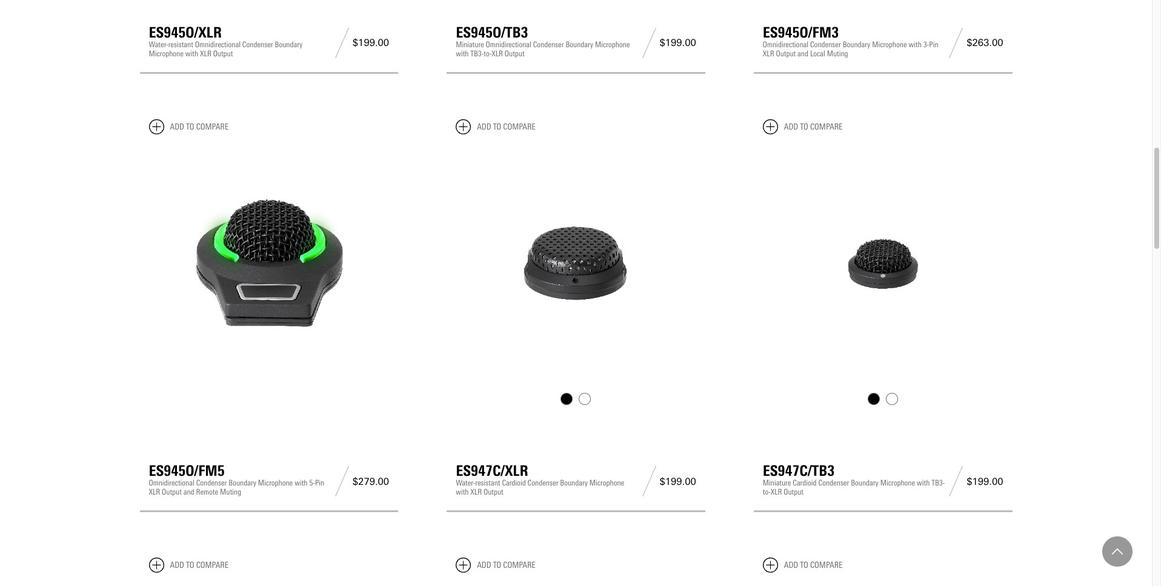 Task type: vqa. For each thing, say whether or not it's contained in the screenshot.
"use"
no



Task type: locate. For each thing, give the bounding box(es) containing it.
0 horizontal spatial to-
[[484, 49, 492, 58]]

with inside es947c/tb3 miniature cardioid condenser boundary microphone with tb3- to-xlr output
[[917, 479, 930, 488]]

add to compare button
[[149, 119, 229, 135], [456, 119, 536, 135], [763, 119, 843, 135], [149, 558, 229, 574], [456, 558, 536, 574], [763, 558, 843, 574]]

0 horizontal spatial water-
[[149, 40, 168, 49]]

muting right remote
[[220, 488, 241, 497]]

microphone
[[595, 40, 630, 49], [873, 40, 907, 49], [149, 49, 184, 58], [258, 479, 293, 488], [590, 479, 625, 488], [881, 479, 916, 488]]

1 horizontal spatial to-
[[763, 488, 771, 497]]

to
[[186, 122, 194, 132], [493, 122, 502, 132], [801, 122, 809, 132], [186, 561, 194, 571], [493, 561, 502, 571], [801, 561, 809, 571]]

xlr down es945o/tb3
[[492, 49, 503, 58]]

1 horizontal spatial pin
[[930, 40, 939, 49]]

pin left $279.00
[[315, 479, 325, 488]]

xlr
[[200, 49, 211, 58], [492, 49, 503, 58], [763, 49, 775, 58], [149, 488, 160, 497], [471, 488, 482, 497], [771, 488, 782, 497]]

1 horizontal spatial muting
[[827, 49, 849, 58]]

resistant inside es947c/xlr water-resistant cardioid condenser boundary microphone with xlr output
[[476, 479, 500, 488]]

1 vertical spatial muting
[[220, 488, 241, 497]]

$199.00 for es945o/tb3
[[660, 37, 697, 49]]

0 vertical spatial resistant
[[168, 40, 193, 49]]

pin for es945o/fm5
[[315, 479, 325, 488]]

0 horizontal spatial muting
[[220, 488, 241, 497]]

1 vertical spatial resistant
[[476, 479, 500, 488]]

boundary inside es947c/xlr water-resistant cardioid condenser boundary microphone with xlr output
[[560, 479, 588, 488]]

0 horizontal spatial resistant
[[168, 40, 193, 49]]

water- inside es947c/xlr water-resistant cardioid condenser boundary microphone with xlr output
[[456, 479, 476, 488]]

1 vertical spatial water-
[[456, 479, 476, 488]]

xlr down the es945o/xlr
[[200, 49, 211, 58]]

xlr inside es947c/xlr water-resistant cardioid condenser boundary microphone with xlr output
[[471, 488, 482, 497]]

0 horizontal spatial tb3-
[[471, 49, 484, 58]]

output down es945o/fm5
[[162, 488, 182, 497]]

$279.00
[[353, 476, 389, 488]]

boundary inside "es945o/tb3 miniature omnidirectional condenser boundary microphone with tb3-to-xlr output"
[[566, 40, 594, 49]]

divider line image for es947c/tb3
[[946, 467, 967, 497]]

option group
[[455, 390, 698, 408], [762, 390, 1005, 408]]

output for es945o/xlr
[[213, 49, 233, 58]]

microphone inside es947c/xlr water-resistant cardioid condenser boundary microphone with xlr output
[[590, 479, 625, 488]]

output for es947c/xlr
[[484, 488, 504, 497]]

output inside es947c/xlr water-resistant cardioid condenser boundary microphone with xlr output
[[484, 488, 504, 497]]

miniature
[[456, 40, 484, 49], [763, 479, 791, 488]]

output down es945o/fm3
[[776, 49, 796, 58]]

es947c/tb3
[[763, 463, 835, 480]]

condenser
[[242, 40, 273, 49], [533, 40, 564, 49], [811, 40, 841, 49], [196, 479, 227, 488], [528, 479, 559, 488], [819, 479, 850, 488]]

1 vertical spatial tb3-
[[932, 479, 945, 488]]

output inside es945o/xlr water-resistant omnidirectional condenser boundary microphone with xlr output
[[213, 49, 233, 58]]

pin inside es945o/fm5 omnidirectional condenser boundary microphone with 5-pin xlr output and remote muting
[[315, 479, 325, 488]]

water- inside es945o/xlr water-resistant omnidirectional condenser boundary microphone with xlr output
[[149, 40, 168, 49]]

muting inside 'es945o/fm3 omnidirectional condenser boundary microphone with 3-pin xlr output and local muting'
[[827, 49, 849, 58]]

and left remote
[[184, 488, 194, 497]]

and left local
[[798, 49, 809, 58]]

omnidirectional
[[195, 40, 241, 49], [486, 40, 532, 49], [763, 40, 809, 49], [149, 479, 194, 488]]

1 horizontal spatial and
[[798, 49, 809, 58]]

muting right local
[[827, 49, 849, 58]]

remote
[[196, 488, 218, 497]]

resistant
[[168, 40, 193, 49], [476, 479, 500, 488]]

xlr for es945o/fm5
[[149, 488, 160, 497]]

muting for es945o/fm5
[[220, 488, 241, 497]]

0 vertical spatial pin
[[930, 40, 939, 49]]

omnidirectional inside es945o/xlr water-resistant omnidirectional condenser boundary microphone with xlr output
[[195, 40, 241, 49]]

add to compare
[[170, 122, 229, 132], [477, 122, 536, 132], [784, 122, 843, 132], [170, 561, 229, 571], [477, 561, 536, 571], [784, 561, 843, 571]]

0 vertical spatial water-
[[149, 40, 168, 49]]

1 horizontal spatial miniature
[[763, 479, 791, 488]]

with inside "es945o/tb3 miniature omnidirectional condenser boundary microphone with tb3-to-xlr output"
[[456, 49, 469, 58]]

pin inside 'es945o/fm3 omnidirectional condenser boundary microphone with 3-pin xlr output and local muting'
[[930, 40, 939, 49]]

es945o/tb3 miniature omnidirectional condenser boundary microphone with tb3-to-xlr output
[[456, 24, 630, 58]]

es945o/tb3
[[456, 24, 528, 41]]

boundary inside es945o/xlr water-resistant omnidirectional condenser boundary microphone with xlr output
[[275, 40, 303, 49]]

0 horizontal spatial cardioid
[[502, 479, 526, 488]]

and
[[798, 49, 809, 58], [184, 488, 194, 497]]

pin left $263.00
[[930, 40, 939, 49]]

1 vertical spatial miniature
[[763, 479, 791, 488]]

es947c/xlr water-resistant cardioid condenser boundary microphone with xlr output
[[456, 463, 625, 497]]

resistant for es945o/xlr
[[168, 40, 193, 49]]

option group for es947c/tb3
[[762, 390, 1005, 408]]

1 horizontal spatial option group
[[762, 390, 1005, 408]]

to-
[[484, 49, 492, 58], [763, 488, 771, 497]]

1 vertical spatial pin
[[315, 479, 325, 488]]

miniature for es947c/tb3
[[763, 479, 791, 488]]

divider line image for es945o/xlr
[[332, 28, 353, 58]]

xlr down es945o/fm3
[[763, 49, 775, 58]]

muting
[[827, 49, 849, 58], [220, 488, 241, 497]]

es947c/xlr image
[[456, 144, 697, 385]]

miniature inside "es945o/tb3 miniature omnidirectional condenser boundary microphone with tb3-to-xlr output"
[[456, 40, 484, 49]]

microphone inside 'es945o/fm3 omnidirectional condenser boundary microphone with 3-pin xlr output and local muting'
[[873, 40, 907, 49]]

water- for es945o/xlr
[[149, 40, 168, 49]]

cardioid inside es947c/tb3 miniature cardioid condenser boundary microphone with tb3- to-xlr output
[[793, 479, 817, 488]]

option group for es947c/xlr
[[455, 390, 698, 408]]

output
[[213, 49, 233, 58], [505, 49, 525, 58], [776, 49, 796, 58], [162, 488, 182, 497], [484, 488, 504, 497], [784, 488, 804, 497]]

1 horizontal spatial resistant
[[476, 479, 500, 488]]

$199.00 for es947c/tb3
[[967, 476, 1004, 488]]

0 vertical spatial miniature
[[456, 40, 484, 49]]

$199.00
[[353, 37, 389, 49], [660, 37, 697, 49], [660, 476, 697, 488], [967, 476, 1004, 488]]

0 vertical spatial tb3-
[[471, 49, 484, 58]]

muting inside es945o/fm5 omnidirectional condenser boundary microphone with 5-pin xlr output and remote muting
[[220, 488, 241, 497]]

output down the es945o/xlr
[[213, 49, 233, 58]]

to- down es947c/tb3
[[763, 488, 771, 497]]

output inside 'es945o/fm3 omnidirectional condenser boundary microphone with 3-pin xlr output and local muting'
[[776, 49, 796, 58]]

tb3- inside es947c/tb3 miniature cardioid condenser boundary microphone with tb3- to-xlr output
[[932, 479, 945, 488]]

1 vertical spatial and
[[184, 488, 194, 497]]

and for es945o/fm3
[[798, 49, 809, 58]]

boundary inside es947c/tb3 miniature cardioid condenser boundary microphone with tb3- to-xlr output
[[851, 479, 879, 488]]

and inside 'es945o/fm3 omnidirectional condenser boundary microphone with 3-pin xlr output and local muting'
[[798, 49, 809, 58]]

xlr inside 'es945o/fm3 omnidirectional condenser boundary microphone with 3-pin xlr output and local muting'
[[763, 49, 775, 58]]

compare
[[196, 122, 229, 132], [503, 122, 536, 132], [811, 122, 843, 132], [196, 561, 229, 571], [503, 561, 536, 571], [811, 561, 843, 571]]

condenser inside 'es945o/fm3 omnidirectional condenser boundary microphone with 3-pin xlr output and local muting'
[[811, 40, 841, 49]]

output down es947c/xlr
[[484, 488, 504, 497]]

with
[[909, 40, 922, 49], [185, 49, 198, 58], [456, 49, 469, 58], [295, 479, 308, 488], [917, 479, 930, 488], [456, 488, 469, 497]]

$199.00 for es947c/xlr
[[660, 476, 697, 488]]

2 option group from the left
[[762, 390, 1005, 408]]

to- down es945o/tb3
[[484, 49, 492, 58]]

0 vertical spatial and
[[798, 49, 809, 58]]

output down es947c/tb3
[[784, 488, 804, 497]]

0 vertical spatial to-
[[484, 49, 492, 58]]

2 cardioid from the left
[[793, 479, 817, 488]]

xlr down es947c/xlr
[[471, 488, 482, 497]]

es945o/fm3
[[763, 24, 839, 41]]

0 vertical spatial muting
[[827, 49, 849, 58]]

output down es945o/tb3
[[505, 49, 525, 58]]

0 horizontal spatial miniature
[[456, 40, 484, 49]]

boundary
[[275, 40, 303, 49], [566, 40, 594, 49], [843, 40, 871, 49], [229, 479, 256, 488], [560, 479, 588, 488], [851, 479, 879, 488]]

miniature inside es947c/tb3 miniature cardioid condenser boundary microphone with tb3- to-xlr output
[[763, 479, 791, 488]]

water-
[[149, 40, 168, 49], [456, 479, 476, 488]]

to- inside es947c/tb3 miniature cardioid condenser boundary microphone with tb3- to-xlr output
[[763, 488, 771, 497]]

1 horizontal spatial cardioid
[[793, 479, 817, 488]]

0 horizontal spatial option group
[[455, 390, 698, 408]]

1 vertical spatial to-
[[763, 488, 771, 497]]

to- inside "es945o/tb3 miniature omnidirectional condenser boundary microphone with tb3-to-xlr output"
[[484, 49, 492, 58]]

xlr for es945o/fm3
[[763, 49, 775, 58]]

with inside es945o/fm5 omnidirectional condenser boundary microphone with 5-pin xlr output and remote muting
[[295, 479, 308, 488]]

omnidirectional inside "es945o/tb3 miniature omnidirectional condenser boundary microphone with tb3-to-xlr output"
[[486, 40, 532, 49]]

and inside es945o/fm5 omnidirectional condenser boundary microphone with 5-pin xlr output and remote muting
[[184, 488, 194, 497]]

pin for es945o/fm3
[[930, 40, 939, 49]]

divider line image
[[332, 28, 353, 58], [639, 28, 660, 58], [946, 28, 967, 58], [332, 467, 353, 497], [639, 467, 660, 497], [946, 467, 967, 497]]

0 horizontal spatial and
[[184, 488, 194, 497]]

1 horizontal spatial tb3-
[[932, 479, 945, 488]]

resistant inside es945o/xlr water-resistant omnidirectional condenser boundary microphone with xlr output
[[168, 40, 193, 49]]

xlr down es945o/fm5
[[149, 488, 160, 497]]

tb3-
[[471, 49, 484, 58], [932, 479, 945, 488]]

1 cardioid from the left
[[502, 479, 526, 488]]

tb3- inside "es945o/tb3 miniature omnidirectional condenser boundary microphone with tb3-to-xlr output"
[[471, 49, 484, 58]]

cardioid
[[502, 479, 526, 488], [793, 479, 817, 488]]

0 horizontal spatial pin
[[315, 479, 325, 488]]

output inside es945o/fm5 omnidirectional condenser boundary microphone with 5-pin xlr output and remote muting
[[162, 488, 182, 497]]

xlr inside es945o/xlr water-resistant omnidirectional condenser boundary microphone with xlr output
[[200, 49, 211, 58]]

add
[[170, 122, 184, 132], [477, 122, 491, 132], [784, 122, 799, 132], [170, 561, 184, 571], [477, 561, 491, 571], [784, 561, 799, 571]]

local
[[811, 49, 826, 58]]

1 horizontal spatial water-
[[456, 479, 476, 488]]

1 option group from the left
[[455, 390, 698, 408]]

xlr down es947c/tb3
[[771, 488, 782, 497]]

cardioid inside es947c/xlr water-resistant cardioid condenser boundary microphone with xlr output
[[502, 479, 526, 488]]

condenser inside "es945o/tb3 miniature omnidirectional condenser boundary microphone with tb3-to-xlr output"
[[533, 40, 564, 49]]

pin
[[930, 40, 939, 49], [315, 479, 325, 488]]

xlr inside es945o/fm5 omnidirectional condenser boundary microphone with 5-pin xlr output and remote muting
[[149, 488, 160, 497]]



Task type: describe. For each thing, give the bounding box(es) containing it.
microphone inside es947c/tb3 miniature cardioid condenser boundary microphone with tb3- to-xlr output
[[881, 479, 916, 488]]

es947c/tb3 miniature cardioid condenser boundary microphone with tb3- to-xlr output
[[763, 463, 945, 497]]

with inside 'es945o/fm3 omnidirectional condenser boundary microphone with 3-pin xlr output and local muting'
[[909, 40, 922, 49]]

arrow up image
[[1113, 547, 1124, 558]]

microphone inside "es945o/tb3 miniature omnidirectional condenser boundary microphone with tb3-to-xlr output"
[[595, 40, 630, 49]]

es945o/fm5 omnidirectional condenser boundary microphone with 5-pin xlr output and remote muting
[[149, 463, 325, 497]]

condenser inside es947c/xlr water-resistant cardioid condenser boundary microphone with xlr output
[[528, 479, 559, 488]]

5-
[[309, 479, 315, 488]]

condenser inside es947c/tb3 miniature cardioid condenser boundary microphone with tb3- to-xlr output
[[819, 479, 850, 488]]

output for es945o/fm5
[[162, 488, 182, 497]]

tb3- for es947c/tb3
[[932, 479, 945, 488]]

boundary inside 'es945o/fm3 omnidirectional condenser boundary microphone with 3-pin xlr output and local muting'
[[843, 40, 871, 49]]

es945o/fm5
[[149, 463, 225, 480]]

output inside es947c/tb3 miniature cardioid condenser boundary microphone with tb3- to-xlr output
[[784, 488, 804, 497]]

divider line image for es945o/fm3
[[946, 28, 967, 58]]

output for es945o/fm3
[[776, 49, 796, 58]]

es947c/tb3 image
[[763, 144, 1004, 385]]

output inside "es945o/tb3 miniature omnidirectional condenser boundary microphone with tb3-to-xlr output"
[[505, 49, 525, 58]]

and for es945o/fm5
[[184, 488, 194, 497]]

condenser inside es945o/fm5 omnidirectional condenser boundary microphone with 5-pin xlr output and remote muting
[[196, 479, 227, 488]]

es945o/xlr water-resistant omnidirectional condenser boundary microphone with xlr output
[[149, 24, 303, 58]]

water- for es947c/xlr
[[456, 479, 476, 488]]

microphone inside es945o/fm5 omnidirectional condenser boundary microphone with 5-pin xlr output and remote muting
[[258, 479, 293, 488]]

es945o/fm3 omnidirectional condenser boundary microphone with 3-pin xlr output and local muting
[[763, 24, 939, 58]]

es945o/xlr
[[149, 24, 222, 41]]

divider line image for es945o/tb3
[[639, 28, 660, 58]]

$199.00 for es945o/xlr
[[353, 37, 389, 49]]

resistant for es947c/xlr
[[476, 479, 500, 488]]

with inside es945o/xlr water-resistant omnidirectional condenser boundary microphone with xlr output
[[185, 49, 198, 58]]

muting for es945o/fm3
[[827, 49, 849, 58]]

omnidirectional inside 'es945o/fm3 omnidirectional condenser boundary microphone with 3-pin xlr output and local muting'
[[763, 40, 809, 49]]

3-
[[924, 40, 930, 49]]

divider line image for es947c/xlr
[[639, 467, 660, 497]]

with inside es947c/xlr water-resistant cardioid condenser boundary microphone with xlr output
[[456, 488, 469, 497]]

boundary inside es945o/fm5 omnidirectional condenser boundary microphone with 5-pin xlr output and remote muting
[[229, 479, 256, 488]]

xlr inside "es945o/tb3 miniature omnidirectional condenser boundary microphone with tb3-to-xlr output"
[[492, 49, 503, 58]]

tb3- for es945o/tb3
[[471, 49, 484, 58]]

to- for es945o/tb3
[[484, 49, 492, 58]]

microphone inside es945o/xlr water-resistant omnidirectional condenser boundary microphone with xlr output
[[149, 49, 184, 58]]

xlr for es945o/xlr
[[200, 49, 211, 58]]

xlr for es947c/xlr
[[471, 488, 482, 497]]

es945o/fm5 image
[[149, 144, 389, 385]]

omnidirectional inside es945o/fm5 omnidirectional condenser boundary microphone with 5-pin xlr output and remote muting
[[149, 479, 194, 488]]

$263.00
[[967, 37, 1004, 49]]

to- for es947c/tb3
[[763, 488, 771, 497]]

divider line image for es945o/fm5
[[332, 467, 353, 497]]

es947c/xlr
[[456, 463, 529, 480]]

miniature for es945o/tb3
[[456, 40, 484, 49]]

condenser inside es945o/xlr water-resistant omnidirectional condenser boundary microphone with xlr output
[[242, 40, 273, 49]]

xlr inside es947c/tb3 miniature cardioid condenser boundary microphone with tb3- to-xlr output
[[771, 488, 782, 497]]



